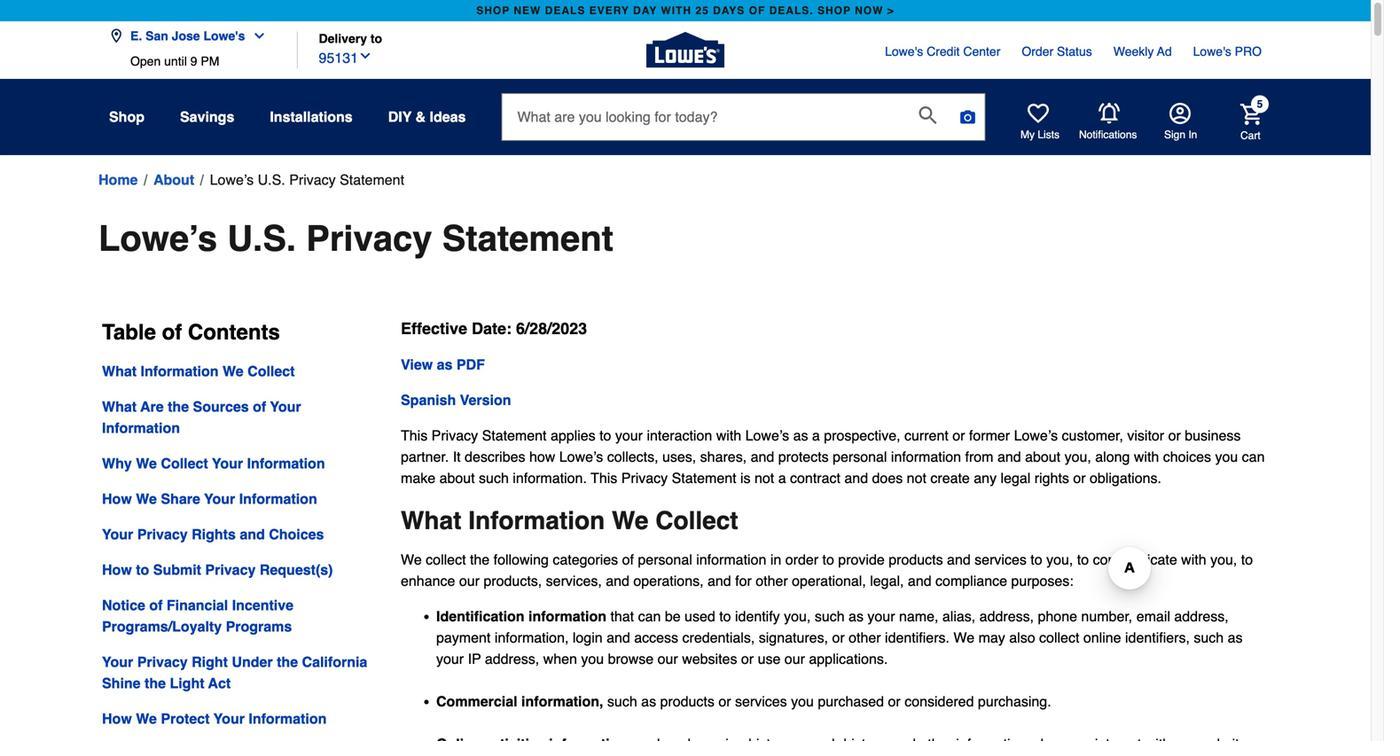 Task type: vqa. For each thing, say whether or not it's contained in the screenshot.
create
yes



Task type: describe. For each thing, give the bounding box(es) containing it.
savings
[[180, 109, 234, 125]]

from
[[965, 449, 994, 465]]

lowe's for lowe's credit center
[[885, 44, 923, 59]]

purchasing.
[[978, 693, 1051, 710]]

how to submit privacy request(s) link
[[102, 562, 333, 578]]

why we collect your information link
[[102, 455, 325, 472]]

1 horizontal spatial this
[[591, 470, 617, 486]]

to inside that can be used to identify you, such as your name, alias, address, phone number, email address, payment information, login and access credentials, signatures, or other identifiers. we may also collect online identifiers, such as your ip address, when you browse our websites or use our applications.
[[719, 608, 731, 625]]

identify
[[735, 608, 780, 625]]

home
[[98, 172, 138, 188]]

use
[[758, 651, 781, 667]]

describes
[[465, 449, 525, 465]]

your privacy right under the california shine the light act
[[102, 654, 367, 692]]

such right identifiers,
[[1194, 630, 1224, 646]]

Search Query text field
[[502, 94, 905, 140]]

camera image
[[959, 108, 977, 126]]

privacy down rights on the bottom of the page
[[205, 562, 256, 578]]

shop new deals every day with 25 days of deals. shop now > link
[[473, 0, 898, 21]]

business
[[1185, 427, 1241, 444]]

or down websites
[[719, 693, 731, 710]]

1 vertical spatial what information we collect
[[401, 507, 738, 535]]

1 horizontal spatial address,
[[980, 608, 1034, 625]]

contents
[[188, 320, 280, 345]]

lowe's credit center link
[[885, 43, 1001, 60]]

open until 9 pm
[[130, 54, 219, 68]]

0 vertical spatial about
[[1025, 449, 1061, 465]]

light
[[170, 675, 204, 692]]

under
[[232, 654, 273, 670]]

how we share your information
[[102, 491, 317, 507]]

along
[[1095, 449, 1130, 465]]

you, inside that can be used to identify you, such as your name, alias, address, phone number, email address, payment information, login and access credentials, signatures, or other identifiers. we may also collect online identifiers, such as your ip address, when you browse our websites or use our applications.
[[784, 608, 811, 625]]

websites
[[682, 651, 737, 667]]

act
[[208, 675, 231, 692]]

enhance
[[401, 573, 455, 589]]

as inside the this privacy statement applies to your interaction with lowe's as a prospective, current or former lowe's customer, visitor or business partner. it describes how lowe's collects, uses, shares, and protects personal information from and about you, along with choices you can make about such information. this privacy statement is not a contract and does not create any legal rights or obligations.
[[793, 427, 808, 444]]

compliance
[[936, 573, 1007, 589]]

privacy inside "link"
[[289, 172, 336, 188]]

and up 'legal'
[[998, 449, 1021, 465]]

we inside "we collect the following categories of personal information in order to provide products and services to you, to communicate with you, to enhance our products, services, and operations, and for other operational, legal, and compliance purposes:"
[[401, 552, 422, 568]]

your inside the this privacy statement applies to your interaction with lowe's as a prospective, current or former lowe's customer, visitor or business partner. it describes how lowe's collects, uses, shares, and protects personal information from and about you, along with choices you can make about such information. this privacy statement is not a contract and does not create any legal rights or obligations.
[[615, 427, 643, 444]]

lowe's home improvement notification center image
[[1099, 103, 1120, 124]]

>
[[887, 4, 895, 17]]

your up how we share your information
[[212, 455, 243, 472]]

to inside the this privacy statement applies to your interaction with lowe's as a prospective, current or former lowe's customer, visitor or business partner. it describes how lowe's collects, uses, shares, and protects personal information from and about you, along with choices you can make about such information. this privacy statement is not a contract and does not create any legal rights or obligations.
[[600, 427, 611, 444]]

1 vertical spatial lowe's u.s. privacy statement
[[98, 218, 614, 259]]

why
[[102, 455, 132, 472]]

home link
[[98, 169, 138, 191]]

about link
[[153, 169, 194, 191]]

sources
[[193, 399, 249, 415]]

name,
[[899, 608, 939, 625]]

protects
[[778, 449, 829, 465]]

and up compliance
[[947, 552, 971, 568]]

such down browse
[[607, 693, 637, 710]]

the left light
[[145, 675, 166, 692]]

2 vertical spatial your
[[436, 651, 464, 667]]

we up "sources"
[[223, 363, 244, 380]]

lowe's pro link
[[1193, 43, 1262, 60]]

provide
[[838, 552, 885, 568]]

create
[[931, 470, 970, 486]]

view as pdf
[[401, 356, 485, 373]]

privacy up submit
[[137, 526, 188, 543]]

lowe's credit center
[[885, 44, 1001, 59]]

2 not from the left
[[907, 470, 927, 486]]

lowe's home improvement account image
[[1170, 103, 1191, 124]]

or left the former on the right bottom of page
[[953, 427, 965, 444]]

effective
[[401, 320, 467, 338]]

commercial information, such as products or services you purchased or considered purchasing.
[[436, 693, 1051, 710]]

shop
[[109, 109, 145, 125]]

your privacy rights and choices link
[[102, 526, 324, 543]]

identifiers. we
[[885, 630, 975, 646]]

how we share your information link
[[102, 491, 317, 507]]

uses,
[[662, 449, 696, 465]]

considered
[[905, 693, 974, 710]]

or right the rights
[[1073, 470, 1086, 486]]

with inside "we collect the following categories of personal information in order to provide products and services to you, to communicate with you, to enhance our products, services, and operations, and for other operational, legal, and compliance purposes:"
[[1181, 552, 1207, 568]]

and right the legal,
[[908, 573, 932, 589]]

order
[[785, 552, 819, 568]]

rights
[[1035, 470, 1069, 486]]

of inside what are the sources of your information
[[253, 399, 266, 415]]

lists
[[1038, 129, 1060, 141]]

communicate
[[1093, 552, 1177, 568]]

privacy down lowe's u.s. privacy statement "link"
[[306, 218, 432, 259]]

choices
[[1163, 449, 1211, 465]]

the right under
[[277, 654, 298, 670]]

programs/loyalty
[[102, 619, 222, 635]]

sign
[[1164, 129, 1186, 141]]

lowe's home improvement logo image
[[646, 11, 725, 89]]

privacy inside "your privacy right under the california shine the light act"
[[137, 654, 188, 670]]

you inside the this privacy statement applies to your interaction with lowe's as a prospective, current or former lowe's customer, visitor or business partner. it describes how lowe's collects, uses, shares, and protects personal information from and about you, along with choices you can make about such information. this privacy statement is not a contract and does not create any legal rights or obligations.
[[1215, 449, 1238, 465]]

why we collect your information
[[102, 455, 325, 472]]

privacy up it
[[432, 427, 478, 444]]

jose
[[172, 29, 200, 43]]

contract
[[790, 470, 841, 486]]

legal
[[1001, 470, 1031, 486]]

access
[[634, 630, 678, 646]]

and left does
[[845, 470, 868, 486]]

categories
[[553, 552, 618, 568]]

0 horizontal spatial products
[[660, 693, 715, 710]]

personal inside the this privacy statement applies to your interaction with lowe's as a prospective, current or former lowe's customer, visitor or business partner. it describes how lowe's collects, uses, shares, and protects personal information from and about you, along with choices you can make about such information. this privacy statement is not a contract and does not create any legal rights or obligations.
[[833, 449, 887, 465]]

diy & ideas
[[388, 109, 466, 125]]

lowe's home improvement cart image
[[1241, 104, 1262, 125]]

table of contents
[[102, 320, 280, 345]]

california
[[302, 654, 367, 670]]

privacy down "collects,"
[[621, 470, 668, 486]]

or right purchased
[[888, 693, 901, 710]]

information inside "we collect the following categories of personal information in order to provide products and services to you, to communicate with you, to enhance our products, services, and operations, and for other operational, legal, and compliance purposes:"
[[696, 552, 767, 568]]

of right table
[[162, 320, 182, 345]]

current
[[905, 427, 949, 444]]

days
[[713, 4, 745, 17]]

1 vertical spatial a
[[778, 470, 786, 486]]

as right identifiers,
[[1228, 630, 1243, 646]]

for
[[735, 573, 752, 589]]

every
[[589, 4, 629, 17]]

0 horizontal spatial about
[[439, 470, 475, 486]]

may
[[979, 630, 1005, 646]]

day
[[633, 4, 657, 17]]

we right why
[[136, 455, 157, 472]]

other inside that can be used to identify you, such as your name, alias, address, phone number, email address, payment information, login and access credentials, signatures, or other identifiers. we may also collect online identifiers, such as your ip address, when you browse our websites or use our applications.
[[849, 630, 881, 646]]

1 horizontal spatial you
[[791, 693, 814, 710]]

can inside that can be used to identify you, such as your name, alias, address, phone number, email address, payment information, login and access credentials, signatures, or other identifiers. we may also collect online identifiers, such as your ip address, when you browse our websites or use our applications.
[[638, 608, 661, 625]]

lowe's up the rights
[[1014, 427, 1058, 444]]

and up that
[[606, 573, 630, 589]]

obligations.
[[1090, 470, 1162, 486]]

0 vertical spatial a
[[812, 427, 820, 444]]

e.
[[130, 29, 142, 43]]

signatures,
[[759, 630, 828, 646]]

0 horizontal spatial what information we collect
[[102, 363, 295, 380]]

make
[[401, 470, 436, 486]]

1 not from the left
[[755, 470, 774, 486]]

information.
[[513, 470, 587, 486]]

e. san jose lowe's button
[[109, 18, 273, 54]]

2 horizontal spatial our
[[785, 651, 805, 667]]

identification
[[436, 608, 525, 625]]

pro
[[1235, 44, 1262, 59]]

0 vertical spatial collect
[[248, 363, 295, 380]]

until
[[164, 54, 187, 68]]

notifications
[[1079, 129, 1137, 141]]

operational,
[[792, 573, 866, 589]]

be
[[665, 608, 681, 625]]

ideas
[[430, 109, 466, 125]]

as up applications. at bottom
[[849, 608, 864, 625]]

prospective,
[[824, 427, 901, 444]]

such down "operational,"
[[815, 608, 845, 625]]

your inside "your privacy right under the california shine the light act"
[[102, 654, 133, 670]]

collect inside "we collect the following categories of personal information in order to provide products and services to you, to communicate with you, to enhance our products, services, and operations, and for other operational, legal, and compliance purposes:"
[[426, 552, 466, 568]]

interaction
[[647, 427, 712, 444]]

how for how we protect your information
[[102, 711, 132, 727]]

or up applications. at bottom
[[832, 630, 845, 646]]

now
[[855, 4, 884, 17]]

1 horizontal spatial our
[[658, 651, 678, 667]]

phone
[[1038, 608, 1077, 625]]



Task type: locate. For each thing, give the bounding box(es) containing it.
we up the categories
[[612, 507, 649, 535]]

1 horizontal spatial can
[[1242, 449, 1265, 465]]

status
[[1057, 44, 1092, 59]]

2 horizontal spatial you
[[1215, 449, 1238, 465]]

your down why
[[102, 526, 133, 543]]

this
[[401, 427, 428, 444], [591, 470, 617, 486]]

your left ip
[[436, 651, 464, 667]]

0 vertical spatial how
[[102, 491, 132, 507]]

information, down when
[[521, 693, 603, 710]]

your right "sources"
[[270, 399, 301, 415]]

personal inside "we collect the following categories of personal information in order to provide products and services to you, to communicate with you, to enhance our products, services, and operations, and for other operational, legal, and compliance purposes:"
[[638, 552, 692, 568]]

5
[[1257, 98, 1263, 110]]

that can be used to identify you, such as your name, alias, address, phone number, email address, payment information, login and access credentials, signatures, or other identifiers. we may also collect online identifiers, such as your ip address, when you browse our websites or use our applications.
[[436, 608, 1243, 667]]

address, right email
[[1174, 608, 1229, 625]]

ip
[[468, 651, 481, 667]]

we left share
[[136, 491, 157, 507]]

and inside that can be used to identify you, such as your name, alias, address, phone number, email address, payment information, login and access credentials, signatures, or other identifiers. we may also collect online identifiers, such as your ip address, when you browse our websites or use our applications.
[[607, 630, 630, 646]]

this privacy statement applies to your interaction with lowe's as a prospective, current or former lowe's customer, visitor or business partner. it describes how lowe's collects, uses, shares, and protects personal information from and about you, along with choices you can make about such information. this privacy statement is not a contract and does not create any legal rights or obligations.
[[401, 427, 1265, 486]]

of inside notice of financial incentive programs/loyalty programs
[[149, 597, 163, 614]]

1 horizontal spatial lowe's
[[885, 44, 923, 59]]

information
[[141, 363, 219, 380], [102, 420, 180, 436], [247, 455, 325, 472], [239, 491, 317, 507], [468, 507, 605, 535], [249, 711, 327, 727]]

and left for on the right bottom of page
[[708, 573, 731, 589]]

how to submit privacy request(s)
[[102, 562, 333, 578]]

a down protects
[[778, 470, 786, 486]]

sign in button
[[1164, 103, 1197, 142]]

with up shares,
[[716, 427, 742, 444]]

credentials,
[[682, 630, 755, 646]]

you,
[[1065, 449, 1091, 465], [1047, 552, 1073, 568], [1211, 552, 1237, 568], [784, 608, 811, 625]]

0 vertical spatial what information we collect
[[102, 363, 295, 380]]

also
[[1009, 630, 1035, 646]]

u.s. down lowe's u.s. privacy statement "link"
[[227, 218, 296, 259]]

is
[[740, 470, 751, 486]]

1 horizontal spatial other
[[849, 630, 881, 646]]

2 horizontal spatial information
[[891, 449, 961, 465]]

2 vertical spatial collect
[[656, 507, 738, 535]]

share
[[161, 491, 200, 507]]

1 horizontal spatial a
[[812, 427, 820, 444]]

diy
[[388, 109, 412, 125]]

3 how from the top
[[102, 711, 132, 727]]

0 vertical spatial information
[[891, 449, 961, 465]]

0 vertical spatial services
[[975, 552, 1027, 568]]

information inside the this privacy statement applies to your interaction with lowe's as a prospective, current or former lowe's customer, visitor or business partner. it describes how lowe's collects, uses, shares, and protects personal information from and about you, along with choices you can make about such information. this privacy statement is not a contract and does not create any legal rights or obligations.
[[891, 449, 961, 465]]

0 vertical spatial you
[[1215, 449, 1238, 465]]

your down the legal,
[[868, 608, 895, 625]]

or up choices
[[1168, 427, 1181, 444]]

statement inside "link"
[[340, 172, 404, 188]]

0 horizontal spatial a
[[778, 470, 786, 486]]

notice of financial incentive programs/loyalty programs
[[102, 597, 294, 635]]

incentive
[[232, 597, 294, 614]]

lowe's inside button
[[203, 29, 245, 43]]

0 vertical spatial your
[[615, 427, 643, 444]]

lowe's up protects
[[745, 427, 789, 444]]

lowe's left pro
[[1193, 44, 1232, 59]]

the up "products,"
[[470, 552, 490, 568]]

collect down phone
[[1039, 630, 1080, 646]]

products down websites
[[660, 693, 715, 710]]

0 horizontal spatial other
[[756, 573, 788, 589]]

1 horizontal spatial services
[[975, 552, 1027, 568]]

what information we collect down table of contents
[[102, 363, 295, 380]]

1 horizontal spatial information
[[696, 552, 767, 568]]

1 horizontal spatial about
[[1025, 449, 1061, 465]]

2 shop from the left
[[818, 4, 851, 17]]

0 vertical spatial personal
[[833, 449, 887, 465]]

e. san jose lowe's
[[130, 29, 245, 43]]

purposes:
[[1011, 573, 1074, 589]]

programs
[[226, 619, 292, 635]]

0 horizontal spatial information
[[529, 608, 607, 625]]

lowe's inside "link"
[[210, 172, 254, 188]]

such inside the this privacy statement applies to your interaction with lowe's as a prospective, current or former lowe's customer, visitor or business partner. it describes how lowe's collects, uses, shares, and protects personal information from and about you, along with choices you can make about such information. this privacy statement is not a contract and does not create any legal rights or obligations.
[[479, 470, 509, 486]]

0 horizontal spatial this
[[401, 427, 428, 444]]

view
[[401, 356, 433, 373]]

location image
[[109, 29, 123, 43]]

of right "sources"
[[253, 399, 266, 415]]

and down that
[[607, 630, 630, 646]]

not right does
[[907, 470, 927, 486]]

weekly ad
[[1114, 44, 1172, 59]]

what inside what are the sources of your information
[[102, 399, 137, 415]]

the inside what are the sources of your information
[[168, 399, 189, 415]]

lowe's u.s. privacy statement down lowe's u.s. privacy statement "link"
[[98, 218, 614, 259]]

1 horizontal spatial collect
[[1039, 630, 1080, 646]]

as left pdf
[[437, 356, 453, 373]]

0 horizontal spatial services
[[735, 693, 787, 710]]

2 how from the top
[[102, 562, 132, 578]]

how
[[529, 449, 555, 465]]

what information we collect link
[[102, 363, 295, 380]]

1 vertical spatial personal
[[638, 552, 692, 568]]

2 horizontal spatial with
[[1181, 552, 1207, 568]]

identifiers,
[[1125, 630, 1190, 646]]

1 horizontal spatial what information we collect
[[401, 507, 738, 535]]

what are the sources of your information link
[[102, 399, 301, 436]]

u.s. inside "link"
[[258, 172, 285, 188]]

2 vertical spatial with
[[1181, 552, 1207, 568]]

we up enhance
[[401, 552, 422, 568]]

information up login
[[529, 608, 607, 625]]

of inside "we collect the following categories of personal information in order to provide products and services to you, to communicate with you, to enhance our products, services, and operations, and for other operational, legal, and compliance purposes:"
[[622, 552, 634, 568]]

other up applications. at bottom
[[849, 630, 881, 646]]

1 vertical spatial your
[[868, 608, 895, 625]]

privacy down installations 'button'
[[289, 172, 336, 188]]

information,
[[495, 630, 569, 646], [521, 693, 603, 710]]

delivery
[[319, 31, 367, 46]]

information up for on the right bottom of page
[[696, 552, 767, 568]]

collect up operations,
[[656, 507, 738, 535]]

1 vertical spatial you
[[581, 651, 604, 667]]

collect down contents
[[248, 363, 295, 380]]

collect up share
[[161, 455, 208, 472]]

table
[[102, 320, 156, 345]]

shine
[[102, 675, 141, 692]]

shop left the new at left top
[[476, 4, 510, 17]]

1 how from the top
[[102, 491, 132, 507]]

we collect the following categories of personal information in order to provide products and services to you, to communicate with you, to enhance our products, services, and operations, and for other operational, legal, and compliance purposes:
[[401, 552, 1253, 589]]

0 horizontal spatial our
[[459, 573, 480, 589]]

services
[[975, 552, 1027, 568], [735, 693, 787, 710]]

what are the sources of your information
[[102, 399, 301, 436]]

1 vertical spatial this
[[591, 470, 617, 486]]

0 vertical spatial products
[[889, 552, 943, 568]]

u.s. down installations 'button'
[[258, 172, 285, 188]]

we
[[223, 363, 244, 380], [136, 455, 157, 472], [136, 491, 157, 507], [612, 507, 649, 535], [401, 552, 422, 568], [136, 711, 157, 727]]

2 horizontal spatial your
[[868, 608, 895, 625]]

0 vertical spatial lowe's u.s. privacy statement
[[210, 172, 404, 188]]

what down make
[[401, 507, 462, 535]]

2 vertical spatial you
[[791, 693, 814, 710]]

and right rights on the bottom of the page
[[240, 526, 265, 543]]

1 vertical spatial information,
[[521, 693, 603, 710]]

our down signatures,
[[785, 651, 805, 667]]

information inside what are the sources of your information
[[102, 420, 180, 436]]

address,
[[980, 608, 1034, 625], [1174, 608, 1229, 625], [485, 651, 539, 667]]

statement
[[340, 172, 404, 188], [442, 218, 614, 259], [482, 427, 547, 444], [672, 470, 737, 486]]

following
[[494, 552, 549, 568]]

2 horizontal spatial collect
[[656, 507, 738, 535]]

0 vertical spatial information,
[[495, 630, 569, 646]]

can
[[1242, 449, 1265, 465], [638, 608, 661, 625]]

95131 button
[[319, 46, 372, 69]]

0 horizontal spatial can
[[638, 608, 661, 625]]

information, inside that can be used to identify you, such as your name, alias, address, phone number, email address, payment information, login and access credentials, signatures, or other identifiers. we may also collect online identifiers, such as your ip address, when you browse our websites or use our applications.
[[495, 630, 569, 646]]

2 vertical spatial what
[[401, 507, 462, 535]]

the inside "we collect the following categories of personal information in order to provide products and services to you, to communicate with you, to enhance our products, services, and operations, and for other operational, legal, and compliance purposes:"
[[470, 552, 490, 568]]

alias,
[[943, 608, 976, 625]]

any
[[974, 470, 997, 486]]

2 horizontal spatial address,
[[1174, 608, 1229, 625]]

you
[[1215, 449, 1238, 465], [581, 651, 604, 667], [791, 693, 814, 710]]

1 horizontal spatial personal
[[833, 449, 887, 465]]

privacy up light
[[137, 654, 188, 670]]

0 vertical spatial other
[[756, 573, 788, 589]]

installations button
[[270, 101, 353, 133]]

your up "collects,"
[[615, 427, 643, 444]]

installations
[[270, 109, 353, 125]]

collect up enhance
[[426, 552, 466, 568]]

search image
[[919, 106, 937, 124]]

lowe's
[[210, 172, 254, 188], [98, 218, 217, 259], [745, 427, 789, 444], [1014, 427, 1058, 444], [559, 449, 603, 465]]

0 horizontal spatial collect
[[161, 455, 208, 472]]

information down current
[[891, 449, 961, 465]]

0 horizontal spatial lowe's
[[203, 29, 245, 43]]

and right shares,
[[751, 449, 774, 465]]

1 vertical spatial can
[[638, 608, 661, 625]]

1 horizontal spatial products
[[889, 552, 943, 568]]

collect inside that can be used to identify you, such as your name, alias, address, phone number, email address, payment information, login and access credentials, signatures, or other identifiers. we may also collect online identifiers, such as your ip address, when you browse our websites or use our applications.
[[1039, 630, 1080, 646]]

1 vertical spatial services
[[735, 693, 787, 710]]

1 vertical spatial collect
[[161, 455, 208, 472]]

your privacy rights and choices
[[102, 526, 324, 543]]

1 vertical spatial with
[[1134, 449, 1159, 465]]

how for how to submit privacy request(s)
[[102, 562, 132, 578]]

this up partner.
[[401, 427, 428, 444]]

6/28/2023
[[516, 320, 587, 338]]

our down access
[[658, 651, 678, 667]]

shop new deals every day with 25 days of deals. shop now >
[[476, 4, 895, 17]]

lowe's for lowe's pro
[[1193, 44, 1232, 59]]

chevron down image
[[245, 29, 266, 43]]

address, right ip
[[485, 651, 539, 667]]

lowe's left the credit
[[885, 44, 923, 59]]

shop
[[476, 4, 510, 17], [818, 4, 851, 17]]

personal
[[833, 449, 887, 465], [638, 552, 692, 568]]

1 vertical spatial products
[[660, 693, 715, 710]]

what left are
[[102, 399, 137, 415]]

not right is
[[755, 470, 774, 486]]

0 vertical spatial can
[[1242, 449, 1265, 465]]

None search field
[[501, 93, 986, 157]]

2 vertical spatial information
[[529, 608, 607, 625]]

personal down prospective,
[[833, 449, 887, 465]]

1 vertical spatial what
[[102, 399, 137, 415]]

and
[[751, 449, 774, 465], [998, 449, 1021, 465], [845, 470, 868, 486], [240, 526, 265, 543], [947, 552, 971, 568], [606, 573, 630, 589], [708, 573, 731, 589], [908, 573, 932, 589], [607, 630, 630, 646]]

you left purchased
[[791, 693, 814, 710]]

about down it
[[439, 470, 475, 486]]

1 vertical spatial about
[[439, 470, 475, 486]]

you down business
[[1215, 449, 1238, 465]]

0 horizontal spatial personal
[[638, 552, 692, 568]]

what for what are the sources of your information link
[[102, 399, 137, 415]]

of up programs/loyalty
[[149, 597, 163, 614]]

can inside the this privacy statement applies to your interaction with lowe's as a prospective, current or former lowe's customer, visitor or business partner. it describes how lowe's collects, uses, shares, and protects personal information from and about you, along with choices you can make about such information. this privacy statement is not a contract and does not create any legal rights or obligations.
[[1242, 449, 1265, 465]]

1 horizontal spatial with
[[1134, 449, 1159, 465]]

what for what information we collect link at left
[[102, 363, 137, 380]]

2 horizontal spatial lowe's
[[1193, 44, 1232, 59]]

how we protect your information
[[102, 711, 327, 727]]

services up compliance
[[975, 552, 1027, 568]]

1 horizontal spatial your
[[615, 427, 643, 444]]

your up rights on the bottom of the page
[[204, 491, 235, 507]]

our up identification
[[459, 573, 480, 589]]

version
[[460, 392, 511, 408]]

notice
[[102, 597, 145, 614]]

25
[[696, 4, 709, 17]]

your
[[615, 427, 643, 444], [868, 608, 895, 625], [436, 651, 464, 667]]

your down act
[[214, 711, 245, 727]]

0 vertical spatial this
[[401, 427, 428, 444]]

lowe's down applies
[[559, 449, 603, 465]]

view as pdf link
[[401, 356, 485, 373]]

how up notice in the left of the page
[[102, 562, 132, 578]]

this down "collects,"
[[591, 470, 617, 486]]

such
[[479, 470, 509, 486], [815, 608, 845, 625], [1194, 630, 1224, 646], [607, 693, 637, 710]]

products
[[889, 552, 943, 568], [660, 693, 715, 710]]

0 vertical spatial what
[[102, 363, 137, 380]]

commercial
[[436, 693, 518, 710]]

date:
[[472, 320, 512, 338]]

1 vertical spatial how
[[102, 562, 132, 578]]

other inside "we collect the following categories of personal information in order to provide products and services to you, to communicate with you, to enhance our products, services, and operations, and for other operational, legal, and compliance purposes:"
[[756, 573, 788, 589]]

0 vertical spatial u.s.
[[258, 172, 285, 188]]

1 vertical spatial other
[[849, 630, 881, 646]]

order
[[1022, 44, 1054, 59]]

0 horizontal spatial address,
[[485, 651, 539, 667]]

services inside "we collect the following categories of personal information in order to provide products and services to you, to communicate with you, to enhance our products, services, and operations, and for other operational, legal, and compliance purposes:"
[[975, 552, 1027, 568]]

other down in
[[756, 573, 788, 589]]

shop button
[[109, 101, 145, 133]]

0 horizontal spatial shop
[[476, 4, 510, 17]]

we left protect
[[136, 711, 157, 727]]

or left use
[[741, 651, 754, 667]]

it
[[453, 449, 461, 465]]

lowe's right the about
[[210, 172, 254, 188]]

0 horizontal spatial not
[[755, 470, 774, 486]]

services,
[[546, 573, 602, 589]]

0 horizontal spatial your
[[436, 651, 464, 667]]

can right choices
[[1242, 449, 1265, 465]]

identification information
[[436, 608, 611, 625]]

1 vertical spatial u.s.
[[227, 218, 296, 259]]

our inside "we collect the following categories of personal information in order to provide products and services to you, to communicate with you, to enhance our products, services, and operations, and for other operational, legal, and compliance purposes:"
[[459, 573, 480, 589]]

0 horizontal spatial you
[[581, 651, 604, 667]]

what down table
[[102, 363, 137, 380]]

chevron down image
[[358, 49, 372, 63]]

of right the categories
[[622, 552, 634, 568]]

0 vertical spatial with
[[716, 427, 742, 444]]

lowe's home improvement lists image
[[1028, 103, 1049, 124]]

with right communicate
[[1181, 552, 1207, 568]]

you inside that can be used to identify you, such as your name, alias, address, phone number, email address, payment information, login and access credentials, signatures, or other identifiers. we may also collect online identifiers, such as your ip address, when you browse our websites or use our applications.
[[581, 651, 604, 667]]

how down why
[[102, 491, 132, 507]]

deals.
[[769, 4, 814, 17]]

your privacy right under the california shine the light act link
[[102, 654, 367, 692]]

order status
[[1022, 44, 1092, 59]]

products inside "we collect the following categories of personal information in order to provide products and services to you, to communicate with you, to enhance our products, services, and operations, and for other operational, legal, and compliance purposes:"
[[889, 552, 943, 568]]

2 vertical spatial how
[[102, 711, 132, 727]]

information, down the identification information
[[495, 630, 569, 646]]

1 shop from the left
[[476, 4, 510, 17]]

what information we collect up the categories
[[401, 507, 738, 535]]

1 horizontal spatial shop
[[818, 4, 851, 17]]

you, inside the this privacy statement applies to your interaction with lowe's as a prospective, current or former lowe's customer, visitor or business partner. it describes how lowe's collects, uses, shares, and protects personal information from and about you, along with choices you can make about such information. this privacy statement is not a contract and does not create any legal rights or obligations.
[[1065, 449, 1091, 465]]

lowe's u.s. privacy statement down installations 'button'
[[210, 172, 404, 188]]

does
[[872, 470, 903, 486]]

a up protects
[[812, 427, 820, 444]]

your inside what are the sources of your information
[[270, 399, 301, 415]]

spanish version link
[[401, 392, 515, 408]]

0 vertical spatial collect
[[426, 552, 466, 568]]

such down 'describes'
[[479, 470, 509, 486]]

1 horizontal spatial collect
[[248, 363, 295, 380]]

the right are
[[168, 399, 189, 415]]

lowe's down about link
[[98, 218, 217, 259]]

lowe's u.s. privacy statement
[[210, 172, 404, 188], [98, 218, 614, 259]]

legal,
[[870, 573, 904, 589]]

1 vertical spatial collect
[[1039, 630, 1080, 646]]

savings button
[[180, 101, 234, 133]]

weekly ad link
[[1114, 43, 1172, 60]]

0 horizontal spatial with
[[716, 427, 742, 444]]

1 horizontal spatial not
[[907, 470, 927, 486]]

financial
[[167, 597, 228, 614]]

your up 'shine'
[[102, 654, 133, 670]]

as down browse
[[641, 693, 656, 710]]

as up protects
[[793, 427, 808, 444]]

lowe's pro
[[1193, 44, 1262, 59]]

0 horizontal spatial collect
[[426, 552, 466, 568]]

about up the rights
[[1025, 449, 1061, 465]]

how for how we share your information
[[102, 491, 132, 507]]

1 vertical spatial information
[[696, 552, 767, 568]]



